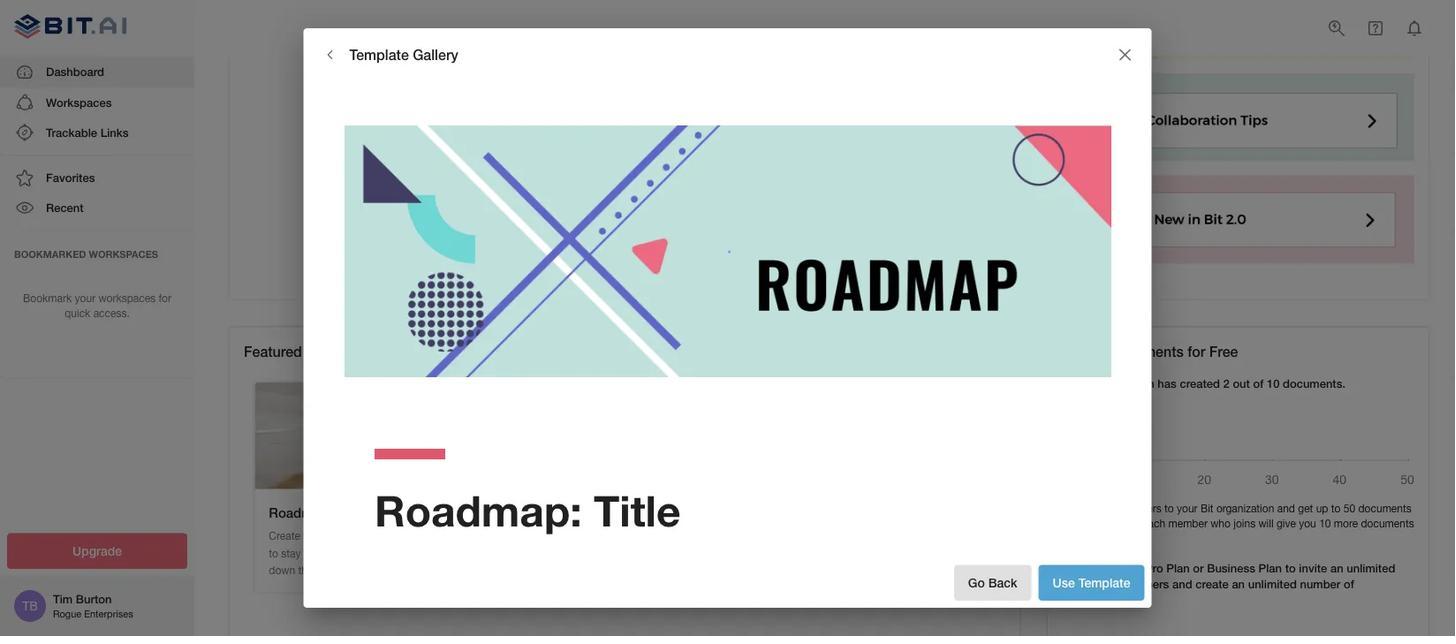 Task type: describe. For each thing, give the bounding box(es) containing it.
member
[[1169, 517, 1208, 530]]

bookmarked
[[14, 248, 86, 260]]

documents. inside upgrade to the pro plan or business plan to invite an unlimited number of members and create an unlimited number of documents.
[[1062, 593, 1125, 607]]

to left invite
[[1286, 561, 1296, 575]]

use template button
[[1039, 565, 1145, 601]]

members inside upgrade to the pro plan or business plan to invite an unlimited number of members and create an unlimited number of documents.
[[1120, 577, 1170, 591]]

down
[[269, 564, 295, 577]]

documents right "up"
[[1359, 503, 1412, 515]]

1 vertical spatial an
[[1232, 577, 1245, 591]]

and inside invite team members to your bit organization and get up to 50 documents on the free plan. each member who joins will give you 10 more documents to use.
[[1278, 503, 1296, 515]]

workspaces
[[99, 292, 156, 305]]

roadmap template
[[269, 505, 388, 521]]

quick
[[65, 307, 90, 319]]

stay
[[281, 547, 301, 559]]

invite
[[1062, 503, 1088, 515]]

0 horizontal spatial unlimited
[[1249, 577, 1297, 591]]

enterprises
[[84, 608, 133, 620]]

use template
[[1053, 576, 1131, 590]]

upgrade to the pro plan or business plan to invite an unlimited number of members and create an unlimited number of documents.
[[1062, 561, 1396, 607]]

use
[[1053, 576, 1075, 590]]

untitled document link
[[779, 14, 874, 27]]

coming
[[439, 547, 474, 559]]

business
[[1208, 561, 1256, 575]]

create roadmap documents for your team to stay on the same page of what's coming down the pipeline.
[[269, 530, 474, 577]]

or
[[1193, 561, 1204, 575]]

get
[[1299, 503, 1314, 515]]

with
[[634, 530, 653, 542]]

roadmap: title
[[374, 485, 681, 536]]

1 vertical spatial created
[[1180, 376, 1221, 390]]

dashboard button
[[0, 57, 194, 87]]

0 horizontal spatial organization
[[1089, 376, 1155, 390]]

get 50 documents for free
[[1062, 343, 1239, 360]]

to up use template
[[1112, 561, 1122, 575]]

upgrade button
[[7, 533, 187, 569]]

bookmark
[[23, 292, 72, 305]]

bookmark your workspaces for quick access.
[[23, 292, 171, 319]]

2 plan from the left
[[1259, 561, 1282, 575]]

each
[[1142, 517, 1166, 530]]

documents
[[1109, 343, 1184, 360]]

dashboard
[[46, 65, 104, 79]]

the inside invite team members to your bit organization and get up to 50 documents on the free plan. each member who joins will give you 10 more documents to use.
[[1077, 517, 1092, 530]]

0 vertical spatial an
[[1331, 561, 1344, 575]]

tim for tim burton rogue enterprises
[[53, 592, 73, 606]]

the down the roadmap
[[319, 547, 334, 559]]

pipeline.
[[316, 564, 356, 577]]

favorites
[[46, 171, 95, 184]]

team inside invite team members to your bit organization and get up to 50 documents on the free plan. each member who joins will give you 10 more documents to use.
[[1091, 503, 1114, 515]]

recent
[[46, 201, 84, 215]]

roadmap
[[269, 505, 329, 521]]

for for workspaces
[[159, 292, 171, 305]]

bit inside invite team members to your bit organization and get up to 50 documents on the free plan. each member who joins will give you 10 more documents to use.
[[1201, 503, 1214, 515]]

get
[[1062, 343, 1086, 360]]

back
[[989, 576, 1018, 590]]

rogue
[[53, 608, 81, 620]]

to inside create roadmap documents for your team to stay on the same page of what's coming down the pipeline.
[[269, 547, 278, 559]]

go back
[[969, 576, 1018, 590]]

of right out in the bottom of the page
[[1254, 376, 1264, 390]]

days
[[937, 14, 959, 27]]

template left gallery
[[350, 46, 409, 63]]

invite team members to your bit organization and get up to 50 documents on the free plan. each member who joins will give you 10 more documents to use.
[[1062, 503, 1415, 545]]

organization inside invite team members to your bit organization and get up to 50 documents on the free plan. each member who joins will give you 10 more documents to use.
[[1217, 503, 1275, 515]]

your for invite team members to your bit organization and get up to 50 documents on the free plan. each member who joins will give you 10 more documents to use.
[[1177, 503, 1198, 515]]

page
[[365, 547, 389, 559]]

for for documents
[[1188, 343, 1206, 360]]

document
[[877, 14, 925, 27]]

roadmap
[[303, 530, 346, 542]]

1 plan from the left
[[1167, 561, 1190, 575]]

tim burton rogue enterprises
[[53, 592, 133, 620]]

the inside upgrade to the pro plan or business plan to invite an unlimited number of members and create an unlimited number of documents.
[[1125, 561, 1142, 575]]

members inside invite team members to your bit organization and get up to 50 documents on the free plan. each member who joins will give you 10 more documents to use.
[[1117, 503, 1162, 515]]

👉job
[[520, 505, 557, 521]]

use.
[[1075, 532, 1095, 545]]

burton for created
[[705, 14, 737, 27]]

trackable links button
[[0, 118, 194, 148]]

levels
[[630, 547, 657, 559]]

workspaces button
[[0, 87, 194, 118]]

2 number from the left
[[1301, 577, 1341, 591]]

create for roadmap template
[[269, 530, 300, 542]]

document
[[822, 14, 874, 27]]

favorites button
[[0, 163, 194, 193]]

track
[[541, 547, 565, 559]]

and inside create job descriptions with bit documents and track engagement levels on it.
[[520, 547, 538, 559]]

team inside create roadmap documents for your team to stay on the same page of what's coming down the pipeline.
[[444, 530, 468, 542]]

0 vertical spatial 50
[[1090, 343, 1105, 360]]

template inside use template button
[[1079, 576, 1131, 590]]

to right "up"
[[1332, 503, 1341, 515]]

roadmap: title dialog
[[304, 28, 1152, 636]]

for for documents
[[405, 530, 418, 542]]

workspaces
[[89, 248, 158, 260]]

what's
[[404, 547, 436, 559]]

who
[[1211, 517, 1231, 530]]



Task type: locate. For each thing, give the bounding box(es) containing it.
access.
[[93, 307, 130, 319]]

go back button
[[954, 565, 1032, 601]]

featured templates
[[244, 343, 373, 360]]

organization up joins
[[1217, 503, 1275, 515]]

burton up enterprises
[[76, 592, 112, 606]]

50 inside invite team members to your bit organization and get up to 50 documents on the free plan. each member who joins will give you 10 more documents to use.
[[1344, 503, 1356, 515]]

1 vertical spatial members
[[1120, 577, 1170, 591]]

0 horizontal spatial created
[[740, 14, 776, 27]]

links
[[100, 125, 129, 139]]

1 horizontal spatial on
[[660, 547, 672, 559]]

upgrade up tim burton rogue enterprises
[[72, 544, 122, 559]]

more
[[1334, 517, 1359, 530]]

team up coming
[[444, 530, 468, 542]]

of down more on the bottom
[[1344, 577, 1355, 591]]

50
[[1090, 343, 1105, 360], [1344, 503, 1356, 515]]

tb
[[22, 599, 38, 613]]

0 horizontal spatial number
[[1062, 577, 1103, 591]]

1 horizontal spatial 10
[[1320, 517, 1331, 530]]

1 vertical spatial documents.
[[1062, 593, 1125, 607]]

bit up who
[[1201, 503, 1214, 515]]

1 vertical spatial organization
[[1217, 503, 1275, 515]]

job
[[555, 530, 569, 542]]

1 vertical spatial unlimited
[[1249, 577, 1297, 591]]

documents.
[[1283, 376, 1346, 390], [1062, 593, 1125, 607]]

templates
[[306, 343, 373, 360]]

description
[[560, 505, 631, 521]]

on down invite
[[1062, 517, 1074, 530]]

10 inside invite team members to your bit organization and get up to 50 documents on the free plan. each member who joins will give you 10 more documents to use.
[[1320, 517, 1331, 530]]

1 horizontal spatial unlimited
[[1347, 561, 1396, 575]]

1 number from the left
[[1062, 577, 1103, 591]]

and inside upgrade to the pro plan or business plan to invite an unlimited number of members and create an unlimited number of documents.
[[1173, 577, 1193, 591]]

2 horizontal spatial for
[[1188, 343, 1206, 360]]

2 create from the left
[[520, 530, 552, 542]]

an
[[1331, 561, 1344, 575], [1232, 577, 1245, 591]]

0 horizontal spatial for
[[159, 292, 171, 305]]

6
[[928, 14, 934, 27]]

👉job description template image
[[506, 382, 743, 489]]

number down 'use.'
[[1062, 577, 1103, 591]]

1 horizontal spatial 50
[[1344, 503, 1356, 515]]

0 horizontal spatial upgrade
[[72, 544, 122, 559]]

documents up the it. at the left bottom of the page
[[672, 530, 725, 542]]

burton for rogue
[[76, 592, 112, 606]]

free
[[1210, 343, 1239, 360]]

unlimited down more on the bottom
[[1347, 561, 1396, 575]]

documents. down use template
[[1062, 593, 1125, 607]]

created left untitled
[[740, 14, 776, 27]]

it.
[[675, 547, 683, 559]]

1 horizontal spatial burton
[[705, 14, 737, 27]]

your up the what's
[[421, 530, 441, 542]]

template up same
[[332, 505, 388, 521]]

upgrade up use template
[[1062, 561, 1108, 575]]

documents. right out in the bottom of the page
[[1283, 376, 1346, 390]]

title
[[593, 485, 681, 536]]

upgrade inside button
[[72, 544, 122, 559]]

joins
[[1234, 517, 1256, 530]]

create job descriptions with bit documents and track engagement levels on it.
[[520, 530, 725, 559]]

plan.
[[1116, 517, 1139, 530]]

10 down "up"
[[1320, 517, 1331, 530]]

trackable links
[[46, 125, 129, 139]]

documents inside create roadmap documents for your team to stay on the same page of what's coming down the pipeline.
[[349, 530, 402, 542]]

10
[[1267, 376, 1280, 390], [1320, 517, 1331, 530]]

1 horizontal spatial organization
[[1217, 503, 1275, 515]]

go
[[969, 576, 985, 590]]

1 vertical spatial burton
[[76, 592, 112, 606]]

0 horizontal spatial create
[[269, 530, 300, 542]]

create
[[1196, 577, 1229, 591]]

2 vertical spatial your
[[421, 530, 441, 542]]

2 vertical spatial for
[[405, 530, 418, 542]]

1 vertical spatial team
[[444, 530, 468, 542]]

of inside create roadmap documents for your team to stay on the same page of what's coming down the pipeline.
[[392, 547, 401, 559]]

up
[[1317, 503, 1329, 515]]

your
[[1062, 376, 1086, 390]]

👉job description template
[[520, 505, 690, 521]]

and up give
[[1278, 503, 1296, 515]]

trackable
[[46, 125, 97, 139]]

you
[[1299, 517, 1317, 530]]

upgrade for upgrade to the pro plan or business plan to invite an unlimited number of members and create an unlimited number of documents.
[[1062, 561, 1108, 575]]

your inside bookmark your workspaces for quick access.
[[75, 292, 96, 305]]

0 horizontal spatial and
[[520, 547, 538, 559]]

0 vertical spatial team
[[1091, 503, 1114, 515]]

0 vertical spatial unlimited
[[1347, 561, 1396, 575]]

for inside create roadmap documents for your team to stay on the same page of what's coming down the pipeline.
[[405, 530, 418, 542]]

for left free
[[1188, 343, 1206, 360]]

your
[[75, 292, 96, 305], [1177, 503, 1198, 515], [421, 530, 441, 542]]

bit inside create job descriptions with bit documents and track engagement levels on it.
[[656, 530, 669, 542]]

burton
[[705, 14, 737, 27], [76, 592, 112, 606]]

bit right with
[[656, 530, 669, 542]]

team
[[1091, 503, 1114, 515], [444, 530, 468, 542]]

engagement
[[568, 547, 627, 559]]

on inside create roadmap documents for your team to stay on the same page of what's coming down the pipeline.
[[304, 547, 316, 559]]

0 horizontal spatial 10
[[1267, 376, 1280, 390]]

tim for tim burton created untitled document document 6 days ago
[[685, 14, 702, 27]]

bit
[[1201, 503, 1214, 515], [656, 530, 669, 542]]

1 vertical spatial 50
[[1344, 503, 1356, 515]]

create up the stay
[[269, 530, 300, 542]]

burton left untitled
[[705, 14, 737, 27]]

an right invite
[[1331, 561, 1344, 575]]

to left 'use.'
[[1062, 532, 1072, 545]]

team up free at the right of the page
[[1091, 503, 1114, 515]]

1 horizontal spatial upgrade
[[1062, 561, 1108, 575]]

featured
[[244, 343, 302, 360]]

plan right business
[[1259, 561, 1282, 575]]

roadmap:
[[374, 485, 582, 536]]

and left 'create'
[[1173, 577, 1193, 591]]

untitled
[[779, 14, 819, 27]]

will
[[1259, 517, 1274, 530]]

1 vertical spatial bit
[[656, 530, 669, 542]]

organization
[[1089, 376, 1155, 390], [1217, 503, 1275, 515]]

2 horizontal spatial and
[[1278, 503, 1296, 515]]

on
[[1062, 517, 1074, 530], [304, 547, 316, 559], [660, 547, 672, 559]]

2 vertical spatial and
[[1173, 577, 1193, 591]]

invite
[[1299, 561, 1328, 575]]

your up "quick" at left
[[75, 292, 96, 305]]

1 horizontal spatial team
[[1091, 503, 1114, 515]]

and left track at the left of the page
[[520, 547, 538, 559]]

pro
[[1145, 561, 1164, 575]]

0 horizontal spatial on
[[304, 547, 316, 559]]

template gallery
[[350, 46, 459, 63]]

has
[[1158, 376, 1177, 390]]

upgrade
[[72, 544, 122, 559], [1062, 561, 1108, 575]]

0 vertical spatial for
[[159, 292, 171, 305]]

of
[[1254, 376, 1264, 390], [392, 547, 401, 559], [1106, 577, 1117, 591], [1344, 577, 1355, 591]]

your inside create roadmap documents for your team to stay on the same page of what's coming down the pipeline.
[[421, 530, 441, 542]]

documents right more on the bottom
[[1362, 517, 1415, 530]]

1 horizontal spatial for
[[405, 530, 418, 542]]

created left 2
[[1180, 376, 1221, 390]]

0 horizontal spatial documents.
[[1062, 593, 1125, 607]]

for inside bookmark your workspaces for quick access.
[[159, 292, 171, 305]]

the down the stay
[[298, 564, 313, 577]]

same
[[337, 547, 362, 559]]

1 vertical spatial 10
[[1320, 517, 1331, 530]]

create for 👉job description template
[[520, 530, 552, 542]]

1 vertical spatial for
[[1188, 343, 1206, 360]]

your inside invite team members to your bit organization and get up to 50 documents on the free plan. each member who joins will give you 10 more documents to use.
[[1177, 503, 1198, 515]]

burton inside tim burton rogue enterprises
[[76, 592, 112, 606]]

0 horizontal spatial team
[[444, 530, 468, 542]]

create down the 👉job
[[520, 530, 552, 542]]

members down pro
[[1120, 577, 1170, 591]]

tim
[[685, 14, 702, 27], [53, 592, 73, 606]]

0 vertical spatial 10
[[1267, 376, 1280, 390]]

and
[[1278, 503, 1296, 515], [520, 547, 538, 559], [1173, 577, 1193, 591]]

0 horizontal spatial an
[[1232, 577, 1245, 591]]

2
[[1224, 376, 1230, 390]]

50 right get
[[1090, 343, 1105, 360]]

of right page
[[392, 547, 401, 559]]

template
[[350, 46, 409, 63], [332, 505, 388, 521], [634, 505, 690, 521], [1079, 576, 1131, 590]]

on inside create job descriptions with bit documents and track engagement levels on it.
[[660, 547, 672, 559]]

template right the use
[[1079, 576, 1131, 590]]

1 horizontal spatial created
[[1180, 376, 1221, 390]]

1 horizontal spatial plan
[[1259, 561, 1282, 575]]

give
[[1277, 517, 1297, 530]]

on right the stay
[[304, 547, 316, 559]]

to left the stay
[[269, 547, 278, 559]]

0 horizontal spatial burton
[[76, 592, 112, 606]]

0 vertical spatial tim
[[685, 14, 702, 27]]

0 vertical spatial bit
[[1201, 503, 1214, 515]]

create inside create job descriptions with bit documents and track engagement levels on it.
[[520, 530, 552, 542]]

1 create from the left
[[269, 530, 300, 542]]

your up member
[[1177, 503, 1198, 515]]

0 horizontal spatial 50
[[1090, 343, 1105, 360]]

unlimited down business
[[1249, 577, 1297, 591]]

1 horizontal spatial number
[[1301, 577, 1341, 591]]

plan
[[1167, 561, 1190, 575], [1259, 561, 1282, 575]]

an down business
[[1232, 577, 1245, 591]]

for up the what's
[[405, 530, 418, 542]]

members up plan. at right bottom
[[1117, 503, 1162, 515]]

unlimited
[[1347, 561, 1396, 575], [1249, 577, 1297, 591]]

roadmap template image
[[255, 382, 492, 489]]

1 vertical spatial tim
[[53, 592, 73, 606]]

1 horizontal spatial your
[[421, 530, 441, 542]]

ago
[[962, 14, 980, 27]]

1 horizontal spatial bit
[[1201, 503, 1214, 515]]

your organization has created 2 out of 10 documents.
[[1062, 376, 1346, 390]]

template up with
[[634, 505, 690, 521]]

0 vertical spatial created
[[740, 14, 776, 27]]

1 horizontal spatial tim
[[685, 14, 702, 27]]

the up 'use.'
[[1077, 517, 1092, 530]]

10 right out in the bottom of the page
[[1267, 376, 1280, 390]]

gallery
[[413, 46, 459, 63]]

0 vertical spatial and
[[1278, 503, 1296, 515]]

of right the use
[[1106, 577, 1117, 591]]

1 vertical spatial and
[[520, 547, 538, 559]]

0 vertical spatial organization
[[1089, 376, 1155, 390]]

2 horizontal spatial your
[[1177, 503, 1198, 515]]

1 horizontal spatial and
[[1173, 577, 1193, 591]]

create inside create roadmap documents for your team to stay on the same page of what's coming down the pipeline.
[[269, 530, 300, 542]]

for right workspaces
[[159, 292, 171, 305]]

0 horizontal spatial tim
[[53, 592, 73, 606]]

upgrade for upgrade
[[72, 544, 122, 559]]

plan left 'or' at the bottom of page
[[1167, 561, 1190, 575]]

0 horizontal spatial plan
[[1167, 561, 1190, 575]]

documents inside create job descriptions with bit documents and track engagement levels on it.
[[672, 530, 725, 542]]

bookmarked workspaces
[[14, 248, 158, 260]]

2 horizontal spatial on
[[1062, 517, 1074, 530]]

on left the it. at the left bottom of the page
[[660, 547, 672, 559]]

workspaces
[[46, 95, 112, 109]]

upgrade inside upgrade to the pro plan or business plan to invite an unlimited number of members and create an unlimited number of documents.
[[1062, 561, 1108, 575]]

1 horizontal spatial create
[[520, 530, 552, 542]]

created
[[740, 14, 776, 27], [1180, 376, 1221, 390]]

0 vertical spatial burton
[[705, 14, 737, 27]]

number down invite
[[1301, 577, 1341, 591]]

the left pro
[[1125, 561, 1142, 575]]

50 up more on the bottom
[[1344, 503, 1356, 515]]

1 horizontal spatial an
[[1331, 561, 1344, 575]]

your for create roadmap documents for your team to stay on the same page of what's coming down the pipeline.
[[421, 530, 441, 542]]

descriptions
[[572, 530, 631, 542]]

out
[[1233, 376, 1251, 390]]

1 vertical spatial your
[[1177, 503, 1198, 515]]

0 vertical spatial members
[[1117, 503, 1162, 515]]

to up each
[[1165, 503, 1174, 515]]

tim burton created untitled document document 6 days ago
[[685, 14, 980, 27]]

0 vertical spatial upgrade
[[72, 544, 122, 559]]

create
[[269, 530, 300, 542], [520, 530, 552, 542]]

on inside invite team members to your bit organization and get up to 50 documents on the free plan. each member who joins will give you 10 more documents to use.
[[1062, 517, 1074, 530]]

1 vertical spatial upgrade
[[1062, 561, 1108, 575]]

1 horizontal spatial documents.
[[1283, 376, 1346, 390]]

tim inside tim burton rogue enterprises
[[53, 592, 73, 606]]

0 vertical spatial your
[[75, 292, 96, 305]]

0 horizontal spatial your
[[75, 292, 96, 305]]

organization down "documents"
[[1089, 376, 1155, 390]]

0 vertical spatial documents.
[[1283, 376, 1346, 390]]

documents up page
[[349, 530, 402, 542]]

free
[[1095, 517, 1113, 530]]

recent button
[[0, 193, 194, 223]]

0 horizontal spatial bit
[[656, 530, 669, 542]]



Task type: vqa. For each thing, say whether or not it's contained in the screenshot.
descriptions
yes



